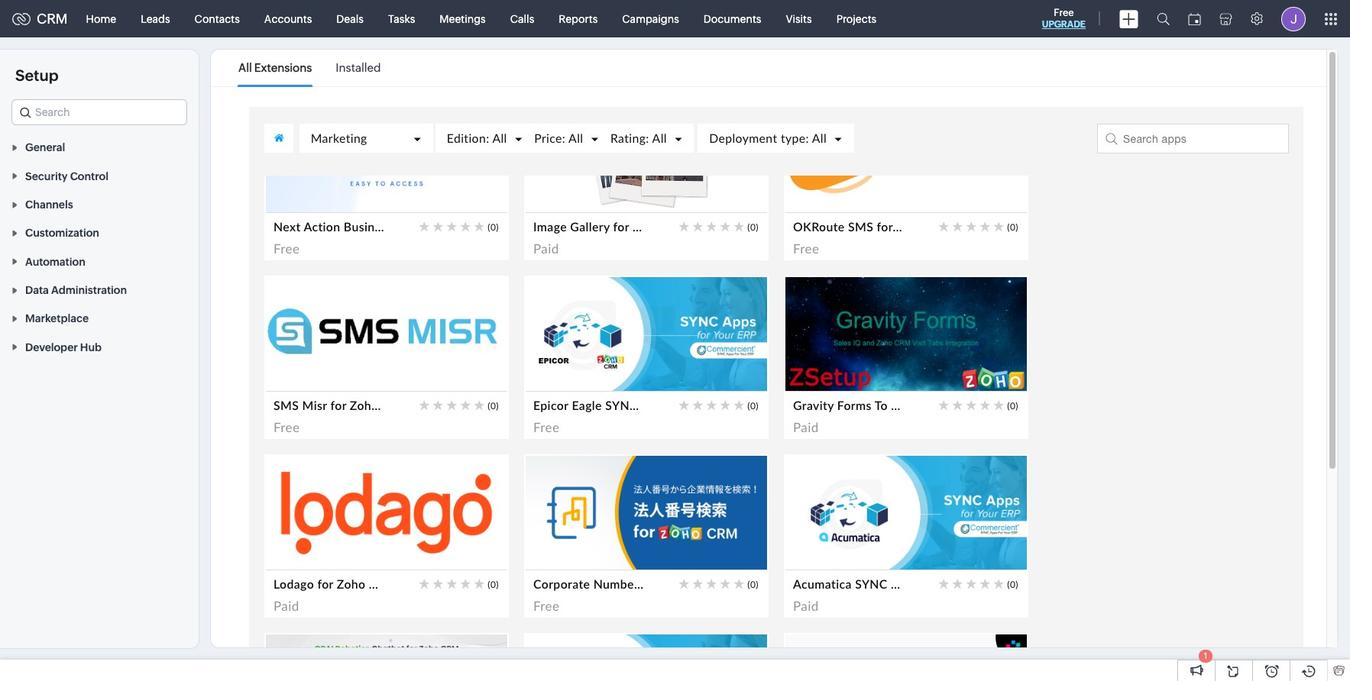 Task type: describe. For each thing, give the bounding box(es) containing it.
search image
[[1157, 12, 1170, 25]]

profile element
[[1272, 0, 1315, 37]]

projects link
[[824, 0, 889, 37]]

automation
[[25, 256, 85, 268]]

projects
[[837, 13, 877, 25]]

installed
[[336, 61, 381, 74]]

meetings
[[440, 13, 486, 25]]

security
[[25, 170, 68, 182]]

free upgrade
[[1042, 7, 1086, 30]]

general
[[25, 142, 65, 154]]

campaigns link
[[610, 0, 691, 37]]

security control
[[25, 170, 108, 182]]

installed link
[[336, 50, 381, 86]]

visits
[[786, 13, 812, 25]]

customization button
[[0, 219, 199, 247]]

general button
[[0, 133, 199, 162]]

hub
[[80, 341, 102, 354]]

visits link
[[774, 0, 824, 37]]

channels
[[25, 199, 73, 211]]

logo image
[[12, 13, 31, 25]]

home link
[[74, 0, 128, 37]]

control
[[70, 170, 108, 182]]

all extensions link
[[238, 50, 312, 86]]

data
[[25, 284, 49, 297]]

marketplace
[[25, 313, 89, 325]]

crm
[[37, 11, 68, 27]]

data administration
[[25, 284, 127, 297]]

meetings link
[[427, 0, 498, 37]]

crm link
[[12, 11, 68, 27]]

search element
[[1148, 0, 1179, 37]]

calls
[[510, 13, 534, 25]]

all
[[238, 61, 252, 74]]

create menu image
[[1120, 10, 1139, 28]]

customization
[[25, 227, 99, 239]]

reports
[[559, 13, 598, 25]]

developer hub
[[25, 341, 102, 354]]

free
[[1054, 7, 1074, 18]]

Search text field
[[12, 100, 186, 125]]



Task type: locate. For each thing, give the bounding box(es) containing it.
marketplace button
[[0, 304, 199, 333]]

None field
[[11, 99, 187, 125]]

contacts link
[[182, 0, 252, 37]]

contacts
[[195, 13, 240, 25]]

deals link
[[324, 0, 376, 37]]

extensions
[[254, 61, 312, 74]]

home
[[86, 13, 116, 25]]

reports link
[[547, 0, 610, 37]]

setup
[[15, 66, 58, 84]]

calendar image
[[1188, 13, 1201, 25]]

all extensions
[[238, 61, 312, 74]]

profile image
[[1282, 6, 1306, 31]]

security control button
[[0, 162, 199, 190]]

data administration button
[[0, 276, 199, 304]]

developer hub button
[[0, 333, 199, 361]]

campaigns
[[622, 13, 679, 25]]

channels button
[[0, 190, 199, 219]]

documents link
[[691, 0, 774, 37]]

1
[[1204, 652, 1208, 661]]

deals
[[336, 13, 364, 25]]

tasks
[[388, 13, 415, 25]]

calls link
[[498, 0, 547, 37]]

developer
[[25, 341, 78, 354]]

accounts
[[264, 13, 312, 25]]

upgrade
[[1042, 19, 1086, 30]]

documents
[[704, 13, 761, 25]]

accounts link
[[252, 0, 324, 37]]

automation button
[[0, 247, 199, 276]]

leads link
[[128, 0, 182, 37]]

create menu element
[[1110, 0, 1148, 37]]

administration
[[51, 284, 127, 297]]

tasks link
[[376, 0, 427, 37]]

leads
[[141, 13, 170, 25]]



Task type: vqa. For each thing, say whether or not it's contained in the screenshot.
the top 2024
no



